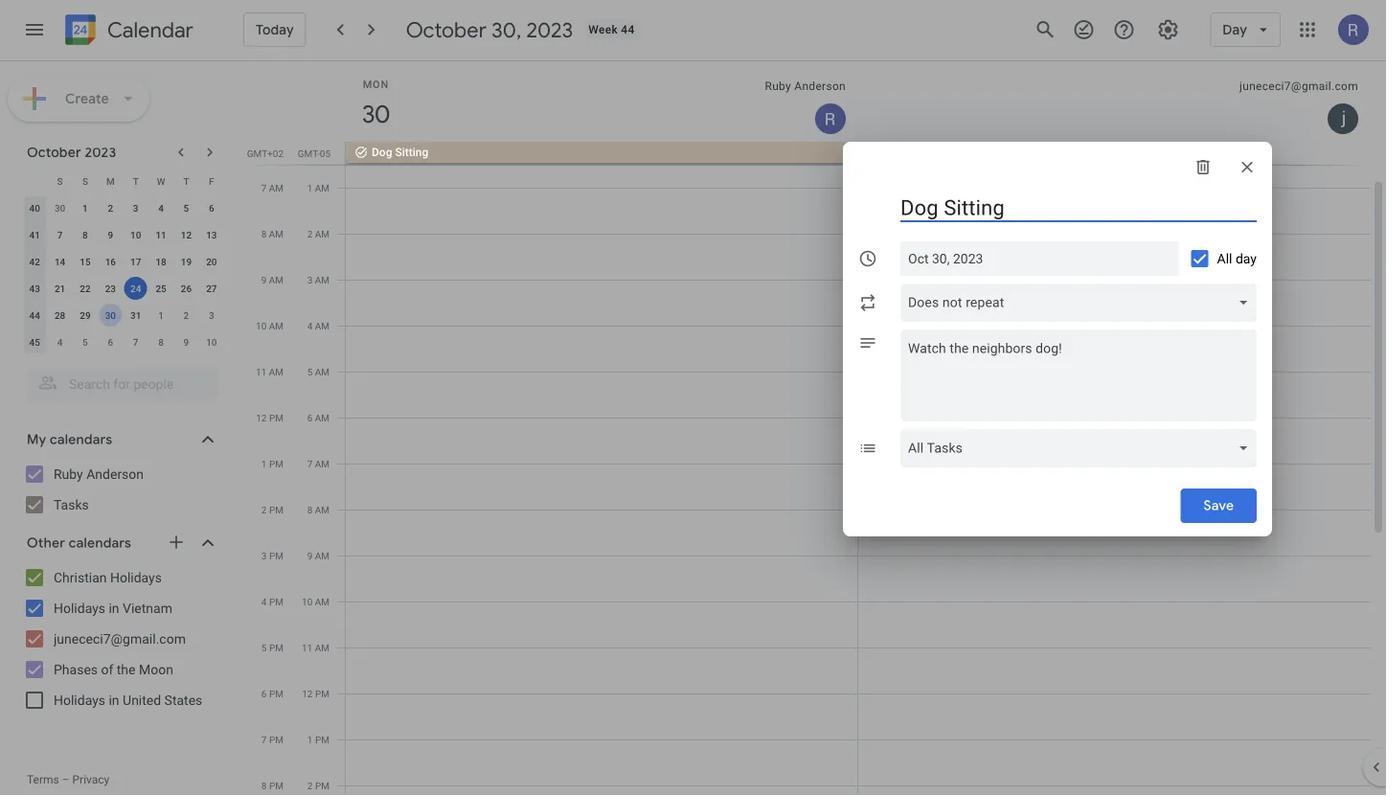 Task type: vqa. For each thing, say whether or not it's contained in the screenshot.
the leftmost 'T'
yes



Task type: describe. For each thing, give the bounding box(es) containing it.
1 right 7 pm
[[307, 734, 313, 746]]

27
[[206, 283, 217, 294]]

dog
[[372, 146, 392, 159]]

row containing 44
[[22, 302, 224, 329]]

save button
[[1181, 483, 1257, 529]]

25
[[156, 283, 166, 294]]

0 vertical spatial 11 am
[[256, 366, 284, 378]]

3 for november 3 element
[[209, 310, 214, 321]]

28
[[54, 310, 65, 321]]

05
[[320, 148, 331, 159]]

week 44
[[589, 23, 635, 36]]

5 pm
[[261, 642, 284, 654]]

4 pm
[[261, 596, 284, 608]]

november 6 element
[[99, 331, 122, 354]]

6 am
[[307, 412, 330, 424]]

6 pm
[[261, 688, 284, 700]]

5 am
[[307, 366, 330, 378]]

week
[[589, 23, 618, 36]]

3 am
[[307, 274, 330, 286]]

0 vertical spatial 8 am
[[261, 228, 284, 240]]

ruby inside my calendars 'list'
[[54, 466, 83, 482]]

calendar element
[[61, 11, 193, 53]]

0 vertical spatial holidays
[[110, 570, 162, 585]]

my calendars list
[[4, 459, 238, 520]]

8 up 15 element on the top of page
[[82, 229, 88, 241]]

31 element
[[124, 304, 147, 327]]

0 vertical spatial 10 am
[[256, 320, 284, 332]]

anderson inside column header
[[795, 80, 846, 93]]

row containing 40
[[22, 195, 224, 221]]

united
[[123, 692, 161, 708]]

Watch the neighbors dog! text field
[[901, 337, 1257, 406]]

4 am
[[307, 320, 330, 332]]

christian
[[54, 570, 107, 585]]

6 down f
[[209, 202, 214, 214]]

the
[[117, 662, 136, 677]]

other calendars button
[[4, 528, 238, 559]]

today
[[256, 21, 294, 38]]

7 pm
[[261, 734, 284, 746]]

0 vertical spatial 1 pm
[[261, 458, 284, 470]]

1 vertical spatial 12
[[256, 412, 267, 424]]

21 element
[[48, 277, 71, 300]]

13 element
[[200, 223, 223, 246]]

30 for september 30 element
[[54, 202, 65, 214]]

10 right 4 pm
[[302, 596, 313, 608]]

row containing 45
[[22, 329, 224, 356]]

dog sitting
[[372, 146, 429, 159]]

my calendars button
[[4, 424, 238, 455]]

0 horizontal spatial 7 am
[[261, 182, 284, 194]]

row containing 42
[[22, 248, 224, 275]]

phases of the moon
[[54, 662, 173, 677]]

4 for november 4 element
[[57, 336, 63, 348]]

4 for 4 am
[[307, 320, 313, 332]]

13
[[206, 229, 217, 241]]

7 right november 6 element in the left of the page
[[133, 336, 138, 348]]

1 am
[[307, 182, 330, 194]]

1 horizontal spatial 2023
[[526, 16, 573, 43]]

states
[[164, 692, 202, 708]]

27 element
[[200, 277, 223, 300]]

other calendars list
[[4, 562, 238, 716]]

6 for november 6 element in the left of the page
[[108, 336, 113, 348]]

6 for 6 am
[[307, 412, 313, 424]]

holidays for holidays in united states
[[54, 692, 105, 708]]

25 element
[[150, 277, 173, 300]]

0 horizontal spatial 2023
[[85, 144, 116, 161]]

26 element
[[175, 277, 198, 300]]

30 for the 30 element on the left top of the page
[[105, 310, 116, 321]]

11 inside the october 2023 grid
[[156, 229, 166, 241]]

holidays in vietnam
[[54, 600, 172, 616]]

2 vertical spatial 11
[[302, 642, 313, 654]]

f
[[209, 175, 214, 187]]

10 inside 'element'
[[130, 229, 141, 241]]

w
[[157, 175, 165, 187]]

4 up '11' element
[[158, 202, 164, 214]]

8 pm
[[261, 780, 284, 792]]

1 horizontal spatial 11
[[256, 366, 267, 378]]

3 pm
[[261, 550, 284, 562]]

terms – privacy
[[27, 773, 110, 787]]

other
[[27, 535, 65, 552]]

christian holidays
[[54, 570, 162, 585]]

7 right 41
[[57, 229, 63, 241]]

8 down 7 pm
[[261, 780, 267, 792]]

1 right september 30 element
[[82, 202, 88, 214]]

24 cell
[[123, 275, 148, 302]]

43
[[29, 283, 40, 294]]

42
[[29, 256, 40, 267]]

0 vertical spatial 9 am
[[261, 274, 284, 286]]

1 horizontal spatial 7 am
[[307, 458, 330, 470]]

2 inside november 2 element
[[184, 310, 189, 321]]

row group inside the october 2023 grid
[[22, 195, 224, 356]]

m
[[106, 175, 115, 187]]

october 30, 2023
[[406, 16, 573, 43]]

november 7 element
[[124, 331, 147, 354]]

15 element
[[74, 250, 97, 273]]

dog sitting button
[[346, 142, 847, 163]]

october for october 30, 2023
[[406, 16, 487, 43]]

41
[[29, 229, 40, 241]]

of
[[101, 662, 113, 677]]

main drawer image
[[23, 18, 46, 41]]

moon
[[139, 662, 173, 677]]

15
[[80, 256, 91, 267]]

9 right 27 element
[[261, 274, 267, 286]]

my calendars
[[27, 431, 112, 448]]

23 element
[[99, 277, 122, 300]]

gmt-
[[298, 148, 320, 159]]

september 30 element
[[48, 196, 71, 219]]

row containing s
[[22, 168, 224, 195]]

dog sitting row
[[337, 142, 1387, 165]]

anderson inside my calendars 'list'
[[86, 466, 144, 482]]

tasks
[[54, 497, 89, 513]]

30 element
[[99, 304, 122, 327]]

1 vertical spatial 2 pm
[[307, 780, 330, 792]]

junececi7@gmail.com inside other calendars list
[[54, 631, 186, 647]]

1 horizontal spatial 9 am
[[307, 550, 330, 562]]

Start date text field
[[908, 247, 984, 270]]

1 down gmt-
[[307, 182, 313, 194]]

20 element
[[200, 250, 223, 273]]

other calendars
[[27, 535, 131, 552]]

40
[[29, 202, 40, 214]]

october 2023
[[27, 144, 116, 161]]

2 vertical spatial 12
[[302, 688, 313, 700]]

Edit title text field
[[901, 194, 1257, 222]]



Task type: locate. For each thing, give the bounding box(es) containing it.
44
[[621, 23, 635, 36], [29, 310, 40, 321]]

1 t from the left
[[133, 175, 139, 187]]

3 up 4 pm
[[261, 550, 267, 562]]

my
[[27, 431, 46, 448]]

2 horizontal spatial 11
[[302, 642, 313, 654]]

30 inside september 30 element
[[54, 202, 65, 214]]

8 left november 9 element
[[158, 336, 164, 348]]

holidays down christian
[[54, 600, 105, 616]]

9 right november 8 'element'
[[184, 336, 189, 348]]

2 pm up 3 pm
[[261, 504, 284, 516]]

30,
[[492, 16, 522, 43]]

1 horizontal spatial 30
[[105, 310, 116, 321]]

6 down 5 am
[[307, 412, 313, 424]]

1 horizontal spatial anderson
[[795, 80, 846, 93]]

5 inside november 5 element
[[82, 336, 88, 348]]

2 cell from the left
[[859, 142, 1371, 795]]

pm
[[269, 412, 284, 424], [269, 458, 284, 470], [269, 504, 284, 516], [269, 550, 284, 562], [269, 596, 284, 608], [269, 642, 284, 654], [269, 688, 284, 700], [315, 688, 330, 700], [269, 734, 284, 746], [315, 734, 330, 746], [269, 780, 284, 792], [315, 780, 330, 792]]

44 left 28
[[29, 310, 40, 321]]

save
[[1204, 497, 1234, 515]]

8 right the 13 element
[[261, 228, 267, 240]]

5 up 12 element
[[184, 202, 189, 214]]

9
[[108, 229, 113, 241], [261, 274, 267, 286], [184, 336, 189, 348], [307, 550, 313, 562]]

grid containing ruby anderson
[[245, 61, 1387, 795]]

19
[[181, 256, 192, 267]]

16
[[105, 256, 116, 267]]

3 for 3 pm
[[261, 550, 267, 562]]

10 right november 9 element
[[206, 336, 217, 348]]

5 for november 5 element
[[82, 336, 88, 348]]

10 am left 4 am
[[256, 320, 284, 332]]

22 element
[[74, 277, 97, 300]]

0 horizontal spatial 10 am
[[256, 320, 284, 332]]

holidays for holidays in vietnam
[[54, 600, 105, 616]]

t left w
[[133, 175, 139, 187]]

16 element
[[99, 250, 122, 273]]

28 element
[[48, 304, 71, 327]]

1 vertical spatial 1 pm
[[307, 734, 330, 746]]

10 element
[[124, 223, 147, 246]]

gmt-05
[[298, 148, 331, 159]]

1 s from the left
[[57, 175, 63, 187]]

24, today element
[[124, 277, 147, 300]]

11 right 5 pm
[[302, 642, 313, 654]]

october 2023 grid
[[18, 168, 224, 356]]

9 left 10 'element'
[[108, 229, 113, 241]]

1 pm
[[261, 458, 284, 470], [307, 734, 330, 746]]

44 inside the october 2023 grid
[[29, 310, 40, 321]]

terms
[[27, 773, 59, 787]]

9 am left 3 am
[[261, 274, 284, 286]]

2 t from the left
[[183, 175, 189, 187]]

1 vertical spatial ruby anderson
[[54, 466, 144, 482]]

1 up 3 pm
[[261, 458, 267, 470]]

phases
[[54, 662, 98, 677]]

1 horizontal spatial 12 pm
[[302, 688, 330, 700]]

0 horizontal spatial ruby
[[54, 466, 83, 482]]

0 vertical spatial 2 pm
[[261, 504, 284, 516]]

2 down m
[[108, 202, 113, 214]]

6
[[209, 202, 214, 214], [108, 336, 113, 348], [307, 412, 313, 424], [261, 688, 267, 700]]

0 horizontal spatial 1 pm
[[261, 458, 284, 470]]

9 right 3 pm
[[307, 550, 313, 562]]

11
[[156, 229, 166, 241], [256, 366, 267, 378], [302, 642, 313, 654]]

all
[[1218, 251, 1233, 267]]

s left m
[[82, 175, 88, 187]]

10
[[130, 229, 141, 241], [256, 320, 267, 332], [206, 336, 217, 348], [302, 596, 313, 608]]

4
[[158, 202, 164, 214], [307, 320, 313, 332], [57, 336, 63, 348], [261, 596, 267, 608]]

2 right 8 pm on the left of page
[[307, 780, 313, 792]]

row
[[337, 142, 1371, 795], [22, 168, 224, 195], [22, 195, 224, 221], [22, 221, 224, 248], [22, 248, 224, 275], [22, 275, 224, 302], [22, 302, 224, 329], [22, 329, 224, 356]]

row group
[[22, 195, 224, 356]]

1 in from the top
[[109, 600, 119, 616]]

ruby inside column header
[[765, 80, 792, 93]]

1 horizontal spatial 44
[[621, 23, 635, 36]]

11 am right 5 pm
[[302, 642, 330, 654]]

2023 right 30,
[[526, 16, 573, 43]]

1 horizontal spatial ruby
[[765, 80, 792, 93]]

14
[[54, 256, 65, 267]]

1 vertical spatial 7 am
[[307, 458, 330, 470]]

11 right 10 'element'
[[156, 229, 166, 241]]

ruby anderson column header
[[346, 61, 859, 142]]

calendars for other calendars
[[69, 535, 131, 552]]

6 for 6 pm
[[261, 688, 267, 700]]

18
[[156, 256, 166, 267]]

vietnam
[[123, 600, 172, 616]]

ruby anderson
[[765, 80, 846, 93], [54, 466, 144, 482]]

0 vertical spatial 2023
[[526, 16, 573, 43]]

5 left november 6 element in the left of the page
[[82, 336, 88, 348]]

row containing 43
[[22, 275, 224, 302]]

0 vertical spatial 11
[[156, 229, 166, 241]]

31
[[130, 310, 141, 321]]

0 horizontal spatial october
[[27, 144, 81, 161]]

11 element
[[150, 223, 173, 246]]

11 left 5 am
[[256, 366, 267, 378]]

row group containing 40
[[22, 195, 224, 356]]

november 9 element
[[175, 331, 198, 354]]

1 vertical spatial junececi7@gmail.com
[[54, 631, 186, 647]]

0 horizontal spatial 12 pm
[[256, 412, 284, 424]]

0 horizontal spatial ruby anderson
[[54, 466, 144, 482]]

3 right november 2 element
[[209, 310, 214, 321]]

october for october 2023
[[27, 144, 81, 161]]

9 inside november 9 element
[[184, 336, 189, 348]]

0 vertical spatial calendars
[[50, 431, 112, 448]]

None field
[[901, 284, 1265, 322], [901, 429, 1265, 468], [901, 284, 1265, 322], [901, 429, 1265, 468]]

1 horizontal spatial 2 pm
[[307, 780, 330, 792]]

1 vertical spatial 11 am
[[302, 642, 330, 654]]

29
[[80, 310, 91, 321]]

calendars for my calendars
[[50, 431, 112, 448]]

8 am down "6 am"
[[307, 504, 330, 516]]

0 vertical spatial 12
[[181, 229, 192, 241]]

0 horizontal spatial anderson
[[86, 466, 144, 482]]

None search field
[[0, 359, 238, 402]]

7
[[261, 182, 267, 194], [57, 229, 63, 241], [133, 336, 138, 348], [307, 458, 313, 470], [261, 734, 267, 746]]

0 horizontal spatial 11 am
[[256, 366, 284, 378]]

anderson up dog sitting row on the top of page
[[795, 80, 846, 93]]

9 am right 3 pm
[[307, 550, 330, 562]]

0 horizontal spatial s
[[57, 175, 63, 187]]

1 pm up 3 pm
[[261, 458, 284, 470]]

ruby anderson down my calendars dropdown button
[[54, 466, 144, 482]]

4 for 4 pm
[[261, 596, 267, 608]]

2 horizontal spatial 12
[[302, 688, 313, 700]]

1 vertical spatial anderson
[[86, 466, 144, 482]]

23
[[105, 283, 116, 294]]

30 right 40
[[54, 202, 65, 214]]

2 am
[[307, 228, 330, 240]]

1 vertical spatial holidays
[[54, 600, 105, 616]]

12 right 6 pm
[[302, 688, 313, 700]]

1 horizontal spatial t
[[183, 175, 189, 187]]

october up september 30 element
[[27, 144, 81, 161]]

8 am
[[261, 228, 284, 240], [307, 504, 330, 516]]

1 vertical spatial 11
[[256, 366, 267, 378]]

november 5 element
[[74, 331, 97, 354]]

45
[[29, 336, 40, 348]]

6 right november 5 element
[[108, 336, 113, 348]]

19 element
[[175, 250, 198, 273]]

0 vertical spatial 12 pm
[[256, 412, 284, 424]]

2023 up m
[[85, 144, 116, 161]]

november 2 element
[[175, 304, 198, 327]]

0 vertical spatial ruby
[[765, 80, 792, 93]]

11 am
[[256, 366, 284, 378], [302, 642, 330, 654]]

0 vertical spatial anderson
[[795, 80, 846, 93]]

1 vertical spatial 10 am
[[302, 596, 330, 608]]

44 right week
[[621, 23, 635, 36]]

7 am down "6 am"
[[307, 458, 330, 470]]

t right w
[[183, 175, 189, 187]]

holidays
[[110, 570, 162, 585], [54, 600, 105, 616], [54, 692, 105, 708]]

calendars
[[50, 431, 112, 448], [69, 535, 131, 552]]

in for united
[[109, 692, 119, 708]]

2 right november 1 element
[[184, 310, 189, 321]]

26
[[181, 283, 192, 294]]

30 right 29 element at the top left
[[105, 310, 116, 321]]

30
[[54, 202, 65, 214], [105, 310, 116, 321]]

t
[[133, 175, 139, 187], [183, 175, 189, 187]]

3 up 4 am
[[307, 274, 313, 286]]

1 vertical spatial 12 pm
[[302, 688, 330, 700]]

0 horizontal spatial 8 am
[[261, 228, 284, 240]]

1 vertical spatial october
[[27, 144, 81, 161]]

privacy
[[72, 773, 110, 787]]

0 vertical spatial in
[[109, 600, 119, 616]]

24
[[130, 283, 141, 294]]

calendars right my
[[50, 431, 112, 448]]

october left 30,
[[406, 16, 487, 43]]

ruby
[[765, 80, 792, 93], [54, 466, 83, 482]]

4 down 3 am
[[307, 320, 313, 332]]

3
[[133, 202, 138, 214], [307, 274, 313, 286], [209, 310, 214, 321], [261, 550, 267, 562]]

1 vertical spatial 30
[[105, 310, 116, 321]]

1 vertical spatial 9 am
[[307, 550, 330, 562]]

1 cell from the left
[[346, 142, 859, 795]]

10 right november 3 element
[[256, 320, 267, 332]]

ruby anderson up dog sitting row on the top of page
[[765, 80, 846, 93]]

21
[[54, 283, 65, 294]]

0 vertical spatial 7 am
[[261, 182, 284, 194]]

in for vietnam
[[109, 600, 119, 616]]

2023
[[526, 16, 573, 43], [85, 144, 116, 161]]

5 for 5 pm
[[261, 642, 267, 654]]

9 am
[[261, 274, 284, 286], [307, 550, 330, 562]]

11 am left 5 am
[[256, 366, 284, 378]]

1 vertical spatial ruby
[[54, 466, 83, 482]]

holidays down phases
[[54, 692, 105, 708]]

12 left "6 am"
[[256, 412, 267, 424]]

cell
[[346, 142, 859, 795], [859, 142, 1371, 795]]

anderson down my calendars dropdown button
[[86, 466, 144, 482]]

0 vertical spatial junececi7@gmail.com
[[1240, 80, 1359, 93]]

gmt+02
[[247, 148, 284, 159]]

0 horizontal spatial 44
[[29, 310, 40, 321]]

0 horizontal spatial 2 pm
[[261, 504, 284, 516]]

november 3 element
[[200, 304, 223, 327]]

17 element
[[124, 250, 147, 273]]

12 pm right 6 pm
[[302, 688, 330, 700]]

10 left '11' element
[[130, 229, 141, 241]]

0 horizontal spatial 12
[[181, 229, 192, 241]]

20
[[206, 256, 217, 267]]

8 am left 2 am
[[261, 228, 284, 240]]

1 horizontal spatial october
[[406, 16, 487, 43]]

8 inside november 8 'element'
[[158, 336, 164, 348]]

anderson
[[795, 80, 846, 93], [86, 466, 144, 482]]

30 cell
[[98, 302, 123, 329]]

0 vertical spatial october
[[406, 16, 487, 43]]

5 for 5 am
[[307, 366, 313, 378]]

3 for 3 am
[[307, 274, 313, 286]]

18 element
[[150, 250, 173, 273]]

2 up 3 pm
[[261, 504, 267, 516]]

all day
[[1218, 251, 1257, 267]]

5 up "6 am"
[[307, 366, 313, 378]]

5 up 6 pm
[[261, 642, 267, 654]]

3 up 10 'element'
[[133, 202, 138, 214]]

14 element
[[48, 250, 71, 273]]

november 8 element
[[150, 331, 173, 354]]

1 horizontal spatial 12
[[256, 412, 267, 424]]

7 down "6 am"
[[307, 458, 313, 470]]

1 horizontal spatial 1 pm
[[307, 734, 330, 746]]

7 am down the gmt+02
[[261, 182, 284, 194]]

1 horizontal spatial 11 am
[[302, 642, 330, 654]]

grid
[[245, 61, 1387, 795]]

0 vertical spatial 30
[[54, 202, 65, 214]]

0 horizontal spatial 9 am
[[261, 274, 284, 286]]

0 horizontal spatial 11
[[156, 229, 166, 241]]

am
[[269, 182, 284, 194], [315, 182, 330, 194], [269, 228, 284, 240], [315, 228, 330, 240], [269, 274, 284, 286], [315, 274, 330, 286], [269, 320, 284, 332], [315, 320, 330, 332], [269, 366, 284, 378], [315, 366, 330, 378], [315, 412, 330, 424], [315, 458, 330, 470], [315, 504, 330, 516], [315, 550, 330, 562], [315, 596, 330, 608], [315, 642, 330, 654]]

0 horizontal spatial t
[[133, 175, 139, 187]]

in left 'united'
[[109, 692, 119, 708]]

2 up 3 am
[[307, 228, 313, 240]]

s up september 30 element
[[57, 175, 63, 187]]

10 am
[[256, 320, 284, 332], [302, 596, 330, 608]]

10 am right 4 pm
[[302, 596, 330, 608]]

ruby anderson inside column header
[[765, 80, 846, 93]]

calendars up christian holidays
[[69, 535, 131, 552]]

12 pm left "6 am"
[[256, 412, 284, 424]]

november 1 element
[[150, 304, 173, 327]]

12 inside the october 2023 grid
[[181, 229, 192, 241]]

0 horizontal spatial junececi7@gmail.com
[[54, 631, 186, 647]]

0 vertical spatial ruby anderson
[[765, 80, 846, 93]]

1 horizontal spatial junececi7@gmail.com
[[1240, 80, 1359, 93]]

8
[[261, 228, 267, 240], [82, 229, 88, 241], [158, 336, 164, 348], [307, 504, 313, 516], [261, 780, 267, 792]]

ruby anderson inside my calendars 'list'
[[54, 466, 144, 482]]

4 left november 5 element
[[57, 336, 63, 348]]

–
[[62, 773, 70, 787]]

1 horizontal spatial 10 am
[[302, 596, 330, 608]]

22
[[80, 283, 91, 294]]

november 10 element
[[200, 331, 223, 354]]

today button
[[243, 12, 306, 47]]

junececi7@gmail.com
[[1240, 80, 1359, 93], [54, 631, 186, 647]]

1 vertical spatial in
[[109, 692, 119, 708]]

1 vertical spatial 2023
[[85, 144, 116, 161]]

2 pm right 8 pm on the left of page
[[307, 780, 330, 792]]

holidays up vietnam
[[110, 570, 162, 585]]

in down christian holidays
[[109, 600, 119, 616]]

12
[[181, 229, 192, 241], [256, 412, 267, 424], [302, 688, 313, 700]]

12 right '11' element
[[181, 229, 192, 241]]

2 vertical spatial holidays
[[54, 692, 105, 708]]

2
[[108, 202, 113, 214], [307, 228, 313, 240], [184, 310, 189, 321], [261, 504, 267, 516], [307, 780, 313, 792]]

17
[[130, 256, 141, 267]]

2 in from the top
[[109, 692, 119, 708]]

0 horizontal spatial 30
[[54, 202, 65, 214]]

1 horizontal spatial ruby anderson
[[765, 80, 846, 93]]

holidays in united states
[[54, 692, 202, 708]]

2 s from the left
[[82, 175, 88, 187]]

row containing 41
[[22, 221, 224, 248]]

1 pm right 7 pm
[[307, 734, 330, 746]]

0 vertical spatial 44
[[621, 23, 635, 36]]

1 horizontal spatial 8 am
[[307, 504, 330, 516]]

8 down "6 am"
[[307, 504, 313, 516]]

calendar
[[107, 17, 193, 44]]

29 element
[[74, 304, 97, 327]]

november 4 element
[[48, 331, 71, 354]]

day
[[1236, 251, 1257, 267]]

6 up 7 pm
[[261, 688, 267, 700]]

1 vertical spatial 44
[[29, 310, 40, 321]]

sitting
[[395, 146, 429, 159]]

1 left november 2 element
[[158, 310, 164, 321]]

12 element
[[175, 223, 198, 246]]

2 pm
[[261, 504, 284, 516], [307, 780, 330, 792]]

30 inside the 30 element
[[105, 310, 116, 321]]

terms link
[[27, 773, 59, 787]]

1 vertical spatial 8 am
[[307, 504, 330, 516]]

4 up 5 pm
[[261, 596, 267, 608]]

privacy link
[[72, 773, 110, 787]]

1 horizontal spatial s
[[82, 175, 88, 187]]

7 down the gmt+02
[[261, 182, 267, 194]]

7 up 8 pm on the left of page
[[261, 734, 267, 746]]

calendar heading
[[103, 17, 193, 44]]

1 vertical spatial calendars
[[69, 535, 131, 552]]



